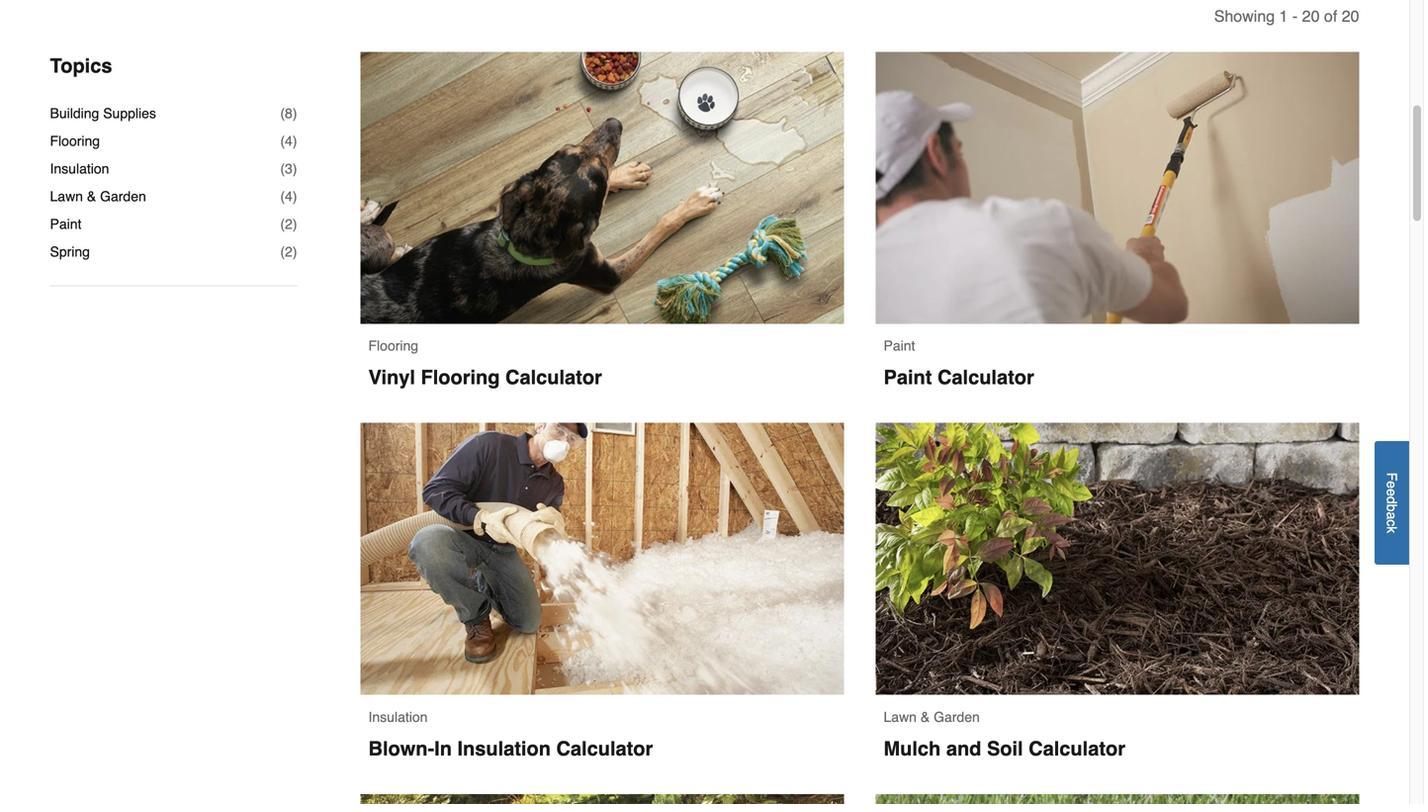 Task type: vqa. For each thing, say whether or not it's contained in the screenshot.


Task type: describe. For each thing, give the bounding box(es) containing it.
showing
[[1215, 7, 1275, 25]]

( for paint
[[280, 216, 285, 232]]

blown-
[[369, 737, 434, 760]]

( for lawn & garden
[[280, 189, 285, 204]]

paint for paint calculator
[[884, 338, 916, 354]]

supplies
[[103, 105, 156, 121]]

mulch
[[884, 737, 941, 760]]

2 vertical spatial flooring
[[421, 366, 500, 389]]

( for building supplies
[[280, 105, 285, 121]]

vinyl flooring calculator
[[369, 366, 602, 389]]

lawn & garden for mulch and soil calculator
[[884, 709, 980, 725]]

( 2 ) for paint
[[280, 216, 297, 232]]

insulation for (
[[50, 161, 109, 177]]

( for flooring
[[280, 133, 285, 149]]

) for spring
[[293, 244, 297, 260]]

paint for (
[[50, 216, 82, 232]]

2 for spring
[[285, 244, 293, 260]]

b
[[1385, 504, 1400, 512]]

paint calculator
[[884, 366, 1035, 389]]

flooring for vinyl flooring calculator
[[369, 338, 419, 354]]

blown-in insulation calculator
[[369, 737, 653, 760]]

insulation for blown-in insulation calculator
[[369, 709, 428, 725]]

) for insulation
[[293, 161, 297, 177]]

8
[[285, 105, 293, 121]]

1 e from the top
[[1385, 481, 1400, 489]]

lawn for (
[[50, 189, 83, 204]]

3
[[285, 161, 293, 177]]

2 vertical spatial insulation
[[458, 737, 551, 760]]

) for paint
[[293, 216, 297, 232]]

vinyl
[[369, 366, 415, 389]]

in
[[434, 737, 452, 760]]

( 8 )
[[280, 105, 297, 121]]

2 e from the top
[[1385, 489, 1400, 496]]

2 for paint
[[285, 216, 293, 232]]

flooring for (
[[50, 133, 100, 149]]

( 3 )
[[280, 161, 297, 177]]

topics
[[50, 54, 112, 77]]

showing 1 - 20 of 20
[[1215, 7, 1360, 25]]

of
[[1325, 7, 1338, 25]]

healthy fescue grass growing in a lawn. image
[[876, 794, 1360, 804]]

a man using a machine to add blown-in insulation between the joists in an attic. image
[[361, 423, 844, 695]]

mulch and soil calculator
[[884, 737, 1126, 760]]

c
[[1385, 519, 1400, 526]]

garden for (
[[100, 189, 146, 204]]

( for insulation
[[280, 161, 285, 177]]

and
[[947, 737, 982, 760]]

1 20 from the left
[[1303, 7, 1320, 25]]



Task type: locate. For each thing, give the bounding box(es) containing it.
1 ) from the top
[[293, 105, 297, 121]]

6 ) from the top
[[293, 244, 297, 260]]

dark brown hardwood mulch and a small shrub in a planting bed next to a patio block wall. image
[[876, 423, 1360, 695]]

4 for flooring
[[285, 133, 293, 149]]

lawn for mulch and soil calculator
[[884, 709, 917, 725]]

flooring right vinyl on the top left
[[421, 366, 500, 389]]

garden up and on the right bottom of the page
[[934, 709, 980, 725]]

flooring
[[50, 133, 100, 149], [369, 338, 419, 354], [421, 366, 500, 389]]

paint
[[50, 216, 82, 232], [884, 338, 916, 354], [884, 366, 932, 389]]

2 horizontal spatial insulation
[[458, 737, 551, 760]]

0 vertical spatial 4
[[285, 133, 293, 149]]

0 horizontal spatial flooring
[[50, 133, 100, 149]]

lawn & garden for (
[[50, 189, 146, 204]]

lawn up spring
[[50, 189, 83, 204]]

3 ) from the top
[[293, 161, 297, 177]]

( 4 ) down 3
[[280, 189, 297, 204]]

1 horizontal spatial garden
[[934, 709, 980, 725]]

0 vertical spatial 2
[[285, 216, 293, 232]]

soil
[[987, 737, 1024, 760]]

2 horizontal spatial flooring
[[421, 366, 500, 389]]

4 ) from the top
[[293, 189, 297, 204]]

&
[[87, 189, 96, 204], [921, 709, 930, 725]]

2 ( 4 ) from the top
[[280, 189, 297, 204]]

1 ( from the top
[[280, 105, 285, 121]]

1 ( 2 ) from the top
[[280, 216, 297, 232]]

0 vertical spatial flooring
[[50, 133, 100, 149]]

garden for mulch and soil calculator
[[934, 709, 980, 725]]

2 vertical spatial paint
[[884, 366, 932, 389]]

1 vertical spatial garden
[[934, 709, 980, 725]]

f e e d b a c k
[[1385, 473, 1400, 533]]

3 ( from the top
[[280, 161, 285, 177]]

e up d
[[1385, 481, 1400, 489]]

insulation
[[50, 161, 109, 177], [369, 709, 428, 725], [458, 737, 551, 760]]

0 horizontal spatial 20
[[1303, 7, 1320, 25]]

1 vertical spatial 4
[[285, 189, 293, 204]]

1 vertical spatial insulation
[[369, 709, 428, 725]]

building
[[50, 105, 99, 121]]

1
[[1280, 7, 1289, 25]]

) for lawn & garden
[[293, 189, 297, 204]]

1 horizontal spatial flooring
[[369, 338, 419, 354]]

4 ( from the top
[[280, 189, 285, 204]]

f
[[1385, 473, 1400, 481]]

& up mulch
[[921, 709, 930, 725]]

20 right the of
[[1342, 7, 1360, 25]]

a two-tier retaining wall made of brown retaining wall blocks and planted with flowers and shrubs. image
[[361, 794, 844, 804]]

1 vertical spatial paint
[[884, 338, 916, 354]]

garden
[[100, 189, 146, 204], [934, 709, 980, 725]]

0 horizontal spatial &
[[87, 189, 96, 204]]

0 vertical spatial insulation
[[50, 161, 109, 177]]

0 vertical spatial garden
[[100, 189, 146, 204]]

f e e d b a c k button
[[1375, 441, 1410, 565]]

e up the b
[[1385, 489, 1400, 496]]

& for (
[[87, 189, 96, 204]]

) for building supplies
[[293, 105, 297, 121]]

flooring down building
[[50, 133, 100, 149]]

garden down supplies
[[100, 189, 146, 204]]

lawn
[[50, 189, 83, 204], [884, 709, 917, 725]]

1 vertical spatial ( 2 )
[[280, 244, 297, 260]]

0 vertical spatial ( 4 )
[[280, 133, 297, 149]]

4 down 3
[[285, 189, 293, 204]]

20 right '-'
[[1303, 7, 1320, 25]]

( 4 ) for flooring
[[280, 133, 297, 149]]

1 vertical spatial lawn
[[884, 709, 917, 725]]

1 4 from the top
[[285, 133, 293, 149]]

0 horizontal spatial garden
[[100, 189, 146, 204]]

5 ) from the top
[[293, 216, 297, 232]]

2
[[285, 216, 293, 232], [285, 244, 293, 260]]

insulation right in
[[458, 737, 551, 760]]

0 vertical spatial lawn & garden
[[50, 189, 146, 204]]

2 4 from the top
[[285, 189, 293, 204]]

( 2 ) for spring
[[280, 244, 297, 260]]

1 2 from the top
[[285, 216, 293, 232]]

1 vertical spatial 2
[[285, 244, 293, 260]]

) for flooring
[[293, 133, 297, 149]]

( 4 )
[[280, 133, 297, 149], [280, 189, 297, 204]]

0 horizontal spatial lawn & garden
[[50, 189, 146, 204]]

0 horizontal spatial insulation
[[50, 161, 109, 177]]

1 ( 4 ) from the top
[[280, 133, 297, 149]]

a man using a roller on an extension pole to paint a wall beige. image
[[876, 52, 1360, 324]]

( 4 ) for lawn & garden
[[280, 189, 297, 204]]

20
[[1303, 7, 1320, 25], [1342, 7, 1360, 25]]

insulation up blown- at bottom left
[[369, 709, 428, 725]]

1 horizontal spatial insulation
[[369, 709, 428, 725]]

a
[[1385, 512, 1400, 519]]

4 for lawn & garden
[[285, 189, 293, 204]]

5 ( from the top
[[280, 216, 285, 232]]

4 down 8
[[285, 133, 293, 149]]

a dog on a wood-look vinyl plank floor next to a food dish, a bowl with spilled water and a toy. image
[[361, 52, 844, 324]]

1 horizontal spatial 20
[[1342, 7, 1360, 25]]

flooring up vinyl on the top left
[[369, 338, 419, 354]]

spring
[[50, 244, 90, 260]]

2 ) from the top
[[293, 133, 297, 149]]

k
[[1385, 526, 1400, 533]]

& up spring
[[87, 189, 96, 204]]

6 ( from the top
[[280, 244, 285, 260]]

( 2 )
[[280, 216, 297, 232], [280, 244, 297, 260]]

lawn & garden
[[50, 189, 146, 204], [884, 709, 980, 725]]

0 vertical spatial paint
[[50, 216, 82, 232]]

( 4 ) down 8
[[280, 133, 297, 149]]

0 horizontal spatial lawn
[[50, 189, 83, 204]]

2 ( 2 ) from the top
[[280, 244, 297, 260]]

-
[[1293, 7, 1298, 25]]

d
[[1385, 496, 1400, 504]]

( for spring
[[280, 244, 285, 260]]

(
[[280, 105, 285, 121], [280, 133, 285, 149], [280, 161, 285, 177], [280, 189, 285, 204], [280, 216, 285, 232], [280, 244, 285, 260]]

)
[[293, 105, 297, 121], [293, 133, 297, 149], [293, 161, 297, 177], [293, 189, 297, 204], [293, 216, 297, 232], [293, 244, 297, 260]]

lawn up mulch
[[884, 709, 917, 725]]

lawn & garden up mulch
[[884, 709, 980, 725]]

1 vertical spatial &
[[921, 709, 930, 725]]

0 vertical spatial &
[[87, 189, 96, 204]]

1 horizontal spatial lawn & garden
[[884, 709, 980, 725]]

1 vertical spatial lawn & garden
[[884, 709, 980, 725]]

calculator
[[506, 366, 602, 389], [938, 366, 1035, 389], [556, 737, 653, 760], [1029, 737, 1126, 760]]

e
[[1385, 481, 1400, 489], [1385, 489, 1400, 496]]

0 vertical spatial lawn
[[50, 189, 83, 204]]

& for mulch and soil calculator
[[921, 709, 930, 725]]

4
[[285, 133, 293, 149], [285, 189, 293, 204]]

1 vertical spatial ( 4 )
[[280, 189, 297, 204]]

1 vertical spatial flooring
[[369, 338, 419, 354]]

2 ( from the top
[[280, 133, 285, 149]]

1 horizontal spatial lawn
[[884, 709, 917, 725]]

2 20 from the left
[[1342, 7, 1360, 25]]

0 vertical spatial ( 2 )
[[280, 216, 297, 232]]

1 horizontal spatial &
[[921, 709, 930, 725]]

2 2 from the top
[[285, 244, 293, 260]]

insulation down building
[[50, 161, 109, 177]]

lawn & garden up spring
[[50, 189, 146, 204]]

building supplies
[[50, 105, 156, 121]]



